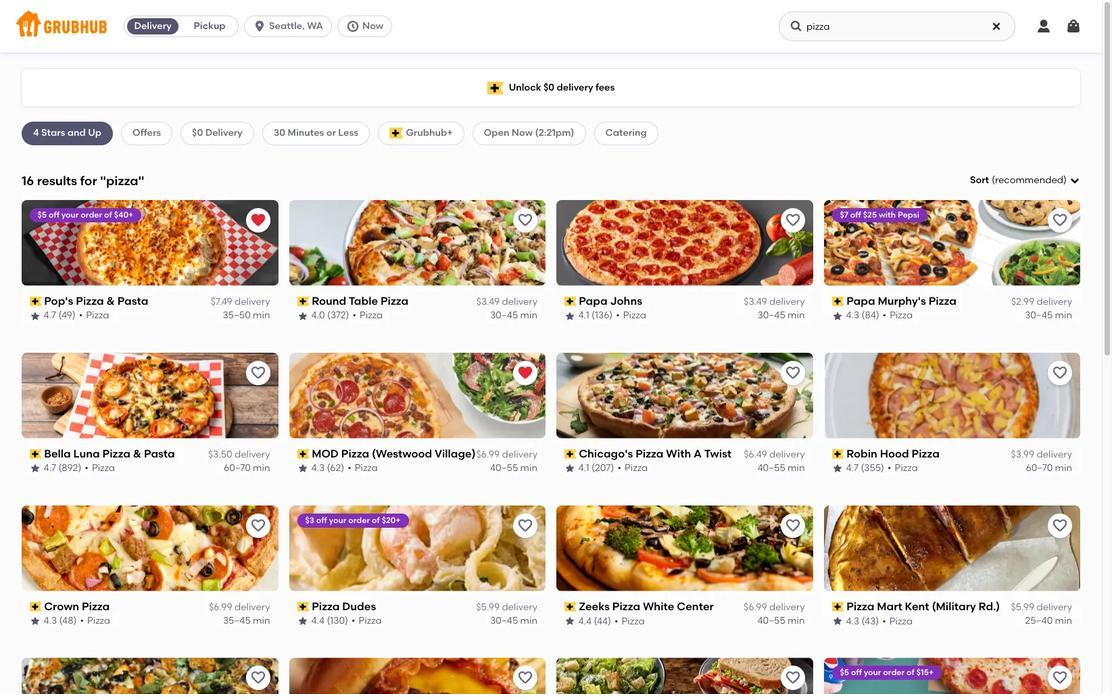 Task type: describe. For each thing, give the bounding box(es) containing it.
center
[[678, 600, 714, 613]]

2 horizontal spatial of
[[907, 669, 915, 678]]

pizza up the 4.4 (130)
[[312, 600, 340, 613]]

1 horizontal spatial now
[[512, 127, 533, 139]]

$15+
[[917, 669, 934, 678]]

dudes
[[342, 600, 376, 613]]

min for pop's pizza & pasta
[[253, 310, 270, 322]]

$6.99 delivery for crown pizza
[[209, 602, 270, 613]]

(49)
[[59, 310, 76, 322]]

30 minutes or less
[[274, 127, 359, 139]]

svg image inside now button
[[346, 20, 360, 33]]

order for pizza
[[81, 210, 103, 220]]

30–45 min for papa johns
[[758, 310, 805, 322]]

robin hood pizza logo image
[[824, 353, 1081, 439]]

"pizza"
[[100, 173, 145, 188]]

round
[[312, 295, 346, 308]]

pop's
[[44, 295, 74, 308]]

svg image inside seattle, wa button
[[253, 20, 267, 33]]

none field containing sort
[[971, 174, 1081, 188]]

papa johns logo image
[[557, 200, 813, 286]]

$3.49 delivery for papa johns
[[744, 296, 805, 308]]

$3.49 delivery for round table pizza
[[477, 296, 538, 308]]

1 horizontal spatial saved restaurant button
[[513, 361, 538, 385]]

16
[[22, 173, 34, 188]]

pickup
[[194, 20, 226, 32]]

4.3 (43)
[[847, 616, 879, 627]]

save this restaurant button for bella luna pizza & pasta logo at bottom left
[[246, 361, 270, 385]]

pizza up 4.3 (43)
[[847, 600, 875, 613]]

pizza right the luna
[[103, 448, 131, 460]]

0 horizontal spatial saved restaurant image
[[250, 212, 266, 228]]

delivery for robin hood pizza
[[1037, 449, 1073, 461]]

save this restaurant button for tandoori slice logo
[[246, 667, 270, 691]]

pizza dudes logo image
[[289, 506, 546, 592]]

• for crown pizza
[[80, 616, 84, 627]]

pizza down 'chicago's pizza with a twist'
[[625, 463, 648, 474]]

40–55 min for mod pizza (westwood village)
[[490, 463, 538, 474]]

pizza mart kent (military rd.) logo image
[[824, 506, 1081, 592]]

panera bread logo image
[[557, 658, 813, 695]]

pizza right (62)
[[355, 463, 378, 474]]

• pizza for mod pizza (westwood village)
[[348, 463, 378, 474]]

$3
[[305, 516, 315, 525]]

save this restaurant button for pizza mart kent (military rd.) logo
[[1048, 514, 1073, 538]]

(
[[992, 175, 996, 186]]

save this restaurant image for round table pizza logo
[[517, 212, 534, 228]]

(43)
[[862, 616, 879, 627]]

• for papa murphy's pizza
[[883, 310, 887, 322]]

30–45 for papa murphy's pizza
[[1026, 310, 1053, 322]]

delivery for pizza dudes
[[502, 602, 538, 613]]

$3 off your order of $20+
[[305, 516, 401, 525]]

johns
[[611, 295, 643, 308]]

$6.99 for zeeks pizza white center
[[744, 602, 767, 613]]

bj's restaurant & brewhouse logo image
[[289, 658, 546, 695]]

recommended
[[996, 175, 1064, 186]]

subscription pass image for chicago's pizza with a twist
[[565, 450, 577, 459]]

village)
[[435, 448, 476, 460]]

• for papa johns
[[617, 310, 620, 322]]

minutes
[[288, 127, 324, 139]]

pop's pizza & pasta
[[44, 295, 149, 308]]

star icon image for bella luna pizza & pasta
[[30, 464, 41, 474]]

sort ( recommended )
[[971, 175, 1067, 186]]

robin
[[847, 448, 878, 460]]

35–50 min
[[223, 310, 270, 322]]

)
[[1064, 175, 1067, 186]]

save this restaurant button for robin hood pizza logo
[[1048, 361, 1073, 385]]

min for pizza mart kent (military rd.)
[[1056, 616, 1073, 627]]

• pizza for bella luna pizza & pasta
[[85, 463, 115, 474]]

pizza right pop's
[[76, 295, 104, 308]]

pizza right hood
[[912, 448, 940, 460]]

hood
[[880, 448, 910, 460]]

subscription pass image for robin hood pizza
[[832, 450, 844, 459]]

(westwood
[[372, 448, 432, 460]]

30
[[274, 127, 286, 139]]

save this restaurant button for 'papa johns logo'
[[781, 208, 805, 233]]

table
[[349, 295, 378, 308]]

pizza left with
[[636, 448, 664, 460]]

of for dudes
[[372, 516, 380, 525]]

25–40 min
[[1026, 616, 1073, 627]]

papa murphy's pizza logo image
[[824, 200, 1081, 286]]

off down 4.3 (43)
[[852, 669, 862, 678]]

(892)
[[59, 463, 82, 474]]

• for round table pizza
[[353, 310, 357, 322]]

(military
[[932, 600, 977, 613]]

(44)
[[594, 616, 612, 627]]

30–45 for papa johns
[[758, 310, 786, 322]]

subscription pass image for bella luna pizza & pasta
[[30, 450, 42, 459]]

Search for food, convenience, alcohol... search field
[[779, 11, 1016, 41]]

(372)
[[327, 310, 349, 322]]

now button
[[337, 16, 398, 37]]

stars
[[41, 127, 65, 139]]

delivery for zeeks pizza white center
[[770, 602, 805, 613]]

unlock $0 delivery fees
[[509, 82, 615, 93]]

star icon image for zeeks pizza white center
[[565, 616, 576, 627]]

subscription pass image for mod pizza (westwood village)
[[297, 450, 309, 459]]

sort
[[971, 175, 990, 186]]

subscription pass image for pizza mart kent (military rd.)
[[832, 603, 844, 612]]

your for pop's
[[62, 210, 79, 220]]

$6.99 for crown pizza
[[209, 602, 232, 613]]

min for mod pizza (westwood village)
[[521, 463, 538, 474]]

pizza right table
[[381, 295, 409, 308]]

• pizza for robin hood pizza
[[888, 463, 918, 474]]

pizza down zeeks pizza white center
[[622, 616, 645, 627]]

kent
[[905, 600, 930, 613]]

pizza mart kent (military rd.)
[[847, 600, 1001, 613]]

$25
[[864, 210, 877, 220]]

30–45 min for papa murphy's pizza
[[1026, 310, 1073, 322]]

$6.99 delivery for mod pizza (westwood village)
[[477, 449, 538, 461]]

your for pizza
[[329, 516, 347, 525]]

star icon image for papa murphy's pizza
[[832, 311, 843, 322]]

4.1 (207)
[[579, 463, 615, 474]]

a
[[694, 448, 703, 460]]

min for papa murphy's pizza
[[1056, 310, 1073, 322]]

min for crown pizza
[[253, 616, 270, 627]]

30–45 for pizza dudes
[[490, 616, 518, 627]]

• for bella luna pizza & pasta
[[85, 463, 89, 474]]

results
[[37, 173, 77, 188]]

4.4 for pizza dudes
[[311, 616, 325, 627]]

pizza down the crown pizza
[[88, 616, 111, 627]]

zeeks pizza white center logo image
[[557, 506, 813, 592]]

$5.99 delivery for pizza mart kent (military rd.)
[[1011, 602, 1073, 613]]

40–55 min for chicago's pizza with a twist
[[758, 463, 805, 474]]

4.7 (892)
[[44, 463, 82, 474]]

25–40
[[1026, 616, 1053, 627]]

4.3 (84)
[[847, 310, 880, 322]]

(355)
[[861, 463, 885, 474]]

bella luna pizza & pasta
[[44, 448, 175, 460]]

delivery for pizza mart kent (military rd.)
[[1037, 602, 1073, 613]]

$20+
[[382, 516, 401, 525]]

$0 delivery
[[192, 127, 243, 139]]

delivery button
[[125, 16, 181, 37]]

7-eleven logo image
[[824, 658, 1081, 695]]

crown pizza logo image
[[22, 506, 278, 592]]

delivery for round table pizza
[[502, 296, 538, 308]]

$2.99 delivery
[[1012, 296, 1073, 308]]

(48)
[[60, 616, 77, 627]]

for
[[80, 173, 97, 188]]

4.0 (372)
[[311, 310, 349, 322]]

4.1 for chicago's pizza with a twist
[[579, 463, 590, 474]]

$5 off your order of $15+
[[840, 669, 934, 678]]

off for pop's
[[49, 210, 60, 220]]

pizza down johns
[[624, 310, 647, 322]]

round table pizza
[[312, 295, 409, 308]]

4.0
[[311, 310, 325, 322]]

• pizza for round table pizza
[[353, 310, 383, 322]]

• for robin hood pizza
[[888, 463, 892, 474]]

save this restaurant image for "panera bread logo"
[[785, 671, 801, 687]]

pizza right murphy's
[[929, 295, 957, 308]]

save this restaurant image for pizza mart kent (military rd.)
[[1052, 518, 1069, 534]]

1 horizontal spatial &
[[133, 448, 142, 460]]

4.7 (49)
[[44, 310, 76, 322]]

save this restaurant button for round table pizza logo
[[513, 208, 538, 233]]

1 vertical spatial delivery
[[205, 127, 243, 139]]

$5 for $5 off your order of $15+
[[840, 669, 850, 678]]

chicago's pizza with a twist logo image
[[557, 353, 813, 439]]

seattle, wa
[[269, 20, 323, 32]]

twist
[[705, 448, 732, 460]]

star icon image for mod pizza (westwood village)
[[297, 464, 308, 474]]

mart
[[877, 600, 903, 613]]

pizza down hood
[[895, 463, 918, 474]]

papa johns
[[579, 295, 643, 308]]

pizza down mart
[[890, 616, 913, 627]]

save this restaurant image for robin hood pizza
[[1052, 365, 1069, 381]]

crown
[[44, 600, 80, 613]]

delivery for chicago's pizza with a twist
[[770, 449, 805, 461]]

luna
[[74, 448, 100, 460]]

zeeks pizza white center
[[579, 600, 714, 613]]

grubhub plus flag logo image for unlock $0 delivery fees
[[487, 82, 504, 94]]

$3.49 for round table pizza
[[477, 296, 500, 308]]

1 vertical spatial pasta
[[144, 448, 175, 460]]

pizza right crown
[[82, 600, 110, 613]]



Task type: locate. For each thing, give the bounding box(es) containing it.
(84)
[[862, 310, 880, 322]]

0 horizontal spatial of
[[105, 210, 112, 220]]

subscription pass image
[[30, 297, 42, 306], [832, 297, 844, 306], [30, 450, 42, 459], [565, 450, 577, 459], [832, 450, 844, 459], [30, 603, 42, 612]]

2 60–70 min from the left
[[1026, 463, 1073, 474]]

35–45
[[223, 616, 251, 627]]

• pizza down mart
[[883, 616, 913, 627]]

save this restaurant button for crown pizza logo
[[246, 514, 270, 538]]

• pizza for pizza mart kent (military rd.)
[[883, 616, 913, 627]]

save this restaurant image for bella luna pizza & pasta
[[250, 365, 266, 381]]

1 horizontal spatial $5.99
[[1011, 602, 1035, 613]]

pizza down table
[[360, 310, 383, 322]]

• pizza for papa murphy's pizza
[[883, 310, 913, 322]]

0 horizontal spatial your
[[62, 210, 79, 220]]

$5
[[38, 210, 47, 220], [840, 669, 850, 678]]

now
[[363, 20, 384, 32], [512, 127, 533, 139]]

1 horizontal spatial delivery
[[205, 127, 243, 139]]

0 horizontal spatial saved restaurant button
[[246, 208, 270, 233]]

seattle,
[[269, 20, 305, 32]]

0 horizontal spatial grubhub plus flag logo image
[[390, 128, 403, 139]]

$3.99
[[1012, 449, 1035, 461]]

4.1 (136)
[[579, 310, 613, 322]]

now right wa
[[363, 20, 384, 32]]

1 horizontal spatial 60–70
[[1026, 463, 1053, 474]]

0 horizontal spatial $5
[[38, 210, 47, 220]]

delivery for papa murphy's pizza
[[1037, 296, 1073, 308]]

off right $3
[[316, 516, 327, 525]]

star icon image left '4.0'
[[297, 311, 308, 322]]

saved restaurant image
[[250, 212, 266, 228], [517, 365, 534, 381]]

save this restaurant button for "panera bread logo"
[[781, 667, 805, 691]]

40–55 for chicago's pizza with a twist
[[758, 463, 786, 474]]

2 4.1 from the top
[[579, 463, 590, 474]]

1 horizontal spatial 60–70 min
[[1026, 463, 1073, 474]]

saved restaurant button
[[246, 208, 270, 233], [513, 361, 538, 385]]

chicago's pizza with a twist
[[579, 448, 732, 460]]

pizza down pop's pizza & pasta
[[86, 310, 109, 322]]

0 horizontal spatial order
[[81, 210, 103, 220]]

1 vertical spatial now
[[512, 127, 533, 139]]

$0 right unlock
[[544, 82, 555, 93]]

round table pizza logo image
[[289, 200, 546, 286]]

1 horizontal spatial grubhub plus flag logo image
[[487, 82, 504, 94]]

(130)
[[327, 616, 348, 627]]

0 vertical spatial delivery
[[134, 20, 172, 32]]

0 horizontal spatial delivery
[[134, 20, 172, 32]]

$0
[[544, 82, 555, 93], [192, 127, 203, 139]]

now right 'open'
[[512, 127, 533, 139]]

papa for papa johns
[[579, 295, 608, 308]]

$3.50 delivery
[[208, 449, 270, 461]]

off
[[49, 210, 60, 220], [851, 210, 862, 220], [316, 516, 327, 525], [852, 669, 862, 678]]

2 $5.99 delivery from the left
[[1011, 602, 1073, 613]]

• down 'robin hood pizza'
[[888, 463, 892, 474]]

order for dudes
[[349, 516, 370, 525]]

4.3 for pizza mart kent (military rd.)
[[847, 616, 860, 627]]

$5 for $5 off your order of $40+
[[38, 210, 47, 220]]

star icon image left the '4.3 (84)'
[[832, 311, 843, 322]]

pizza up (62)
[[341, 448, 369, 460]]

0 horizontal spatial 4.4
[[311, 616, 325, 627]]

1 $3.49 delivery from the left
[[477, 296, 538, 308]]

0 vertical spatial $0
[[544, 82, 555, 93]]

30–45 min for round table pizza
[[490, 310, 538, 322]]

60–70
[[224, 463, 251, 474], [1026, 463, 1053, 474]]

subscription pass image for papa johns
[[565, 297, 577, 306]]

star icon image
[[30, 311, 41, 322], [297, 311, 308, 322], [565, 311, 576, 322], [832, 311, 843, 322], [30, 464, 41, 474], [297, 464, 308, 474], [565, 464, 576, 474], [832, 464, 843, 474], [30, 616, 41, 627], [297, 616, 308, 627], [565, 616, 576, 627], [832, 616, 843, 627]]

60–70 for robin hood pizza
[[1026, 463, 1053, 474]]

0 vertical spatial of
[[105, 210, 112, 220]]

60–70 min for bella luna pizza & pasta
[[224, 463, 270, 474]]

• pizza for papa johns
[[617, 310, 647, 322]]

• pizza right (62)
[[348, 463, 378, 474]]

$3.49 for papa johns
[[744, 296, 767, 308]]

4.7 down robin
[[847, 463, 859, 474]]

rd.)
[[979, 600, 1001, 613]]

4.7
[[44, 310, 57, 322], [44, 463, 57, 474], [847, 463, 859, 474]]

unlock
[[509, 82, 542, 93]]

delivery for papa johns
[[770, 296, 805, 308]]

1 vertical spatial saved restaurant image
[[517, 365, 534, 381]]

offers
[[133, 127, 161, 139]]

wa
[[307, 20, 323, 32]]

papa up 4.1 (136)
[[579, 295, 608, 308]]

subscription pass image for pizza dudes
[[297, 603, 309, 612]]

• down dudes
[[352, 616, 355, 627]]

1 horizontal spatial order
[[349, 516, 370, 525]]

with
[[879, 210, 896, 220]]

• pizza down the crown pizza
[[80, 616, 111, 627]]

murphy's
[[878, 295, 927, 308]]

• down round table pizza
[[353, 310, 357, 322]]

delivery
[[134, 20, 172, 32], [205, 127, 243, 139]]

1 $3.49 from the left
[[477, 296, 500, 308]]

1 horizontal spatial $3.49 delivery
[[744, 296, 805, 308]]

zeeks
[[579, 600, 610, 613]]

pasta down bella luna pizza & pasta logo at bottom left
[[144, 448, 175, 460]]

grubhub plus flag logo image left grubhub+
[[390, 128, 403, 139]]

save this restaurant image
[[1052, 212, 1069, 228], [250, 365, 266, 381], [785, 365, 801, 381], [1052, 365, 1069, 381], [250, 518, 266, 534], [1052, 518, 1069, 534], [250, 671, 266, 687]]

0 horizontal spatial 60–70 min
[[224, 463, 270, 474]]

60–70 min for robin hood pizza
[[1026, 463, 1073, 474]]

$6.99
[[477, 449, 500, 461], [209, 602, 232, 613], [744, 602, 767, 613]]

save this restaurant image for 'papa johns logo'
[[785, 212, 801, 228]]

4.3 down mod at left bottom
[[311, 463, 325, 474]]

2 papa from the left
[[847, 295, 876, 308]]

• right (84)
[[883, 310, 887, 322]]

svg image
[[790, 20, 804, 33]]

• pizza for pizza dudes
[[352, 616, 382, 627]]

with
[[667, 448, 692, 460]]

star icon image left 4.7 (892)
[[30, 464, 41, 474]]

• right '(207)'
[[618, 463, 622, 474]]

min for round table pizza
[[521, 310, 538, 322]]

4.4 for zeeks pizza white center
[[579, 616, 592, 627]]

• for pizza mart kent (military rd.)
[[883, 616, 887, 627]]

(207)
[[592, 463, 615, 474]]

0 vertical spatial saved restaurant button
[[246, 208, 270, 233]]

4.3 (48)
[[44, 616, 77, 627]]

30–45
[[490, 310, 518, 322], [758, 310, 786, 322], [1026, 310, 1053, 322], [490, 616, 518, 627]]

4.7 for bella luna pizza & pasta
[[44, 463, 57, 474]]

star icon image for pizza dudes
[[297, 616, 308, 627]]

save this restaurant image for bj's restaurant & brewhouse logo
[[517, 671, 534, 687]]

• pizza down pop's pizza & pasta
[[79, 310, 109, 322]]

star icon image left 4.1 (136)
[[565, 311, 576, 322]]

bella
[[44, 448, 71, 460]]

$6.49
[[744, 449, 767, 461]]

subscription pass image for round table pizza
[[297, 297, 309, 306]]

0 vertical spatial pasta
[[118, 295, 149, 308]]

star icon image for robin hood pizza
[[832, 464, 843, 474]]

1 vertical spatial of
[[372, 516, 380, 525]]

35–50
[[223, 310, 251, 322]]

save this restaurant button for zeeks pizza white center logo
[[781, 514, 805, 538]]

off for pizza
[[316, 516, 327, 525]]

pasta
[[118, 295, 149, 308], [144, 448, 175, 460]]

1 4.1 from the top
[[579, 310, 590, 322]]

2 horizontal spatial order
[[884, 669, 905, 678]]

star icon image left 4.4 (44)
[[565, 616, 576, 627]]

2 $3.49 from the left
[[744, 296, 767, 308]]

delivery
[[557, 82, 594, 93], [235, 296, 270, 308], [502, 296, 538, 308], [770, 296, 805, 308], [1037, 296, 1073, 308], [235, 449, 270, 461], [502, 449, 538, 461], [770, 449, 805, 461], [1037, 449, 1073, 461], [235, 602, 270, 613], [502, 602, 538, 613], [770, 602, 805, 613], [1037, 602, 1073, 613]]

subscription pass image left round
[[297, 297, 309, 306]]

catering
[[606, 127, 647, 139]]

(136)
[[592, 310, 613, 322]]

1 vertical spatial $0
[[192, 127, 203, 139]]

4
[[33, 127, 39, 139]]

your
[[62, 210, 79, 220], [329, 516, 347, 525], [864, 669, 882, 678]]

60–70 min
[[224, 463, 270, 474], [1026, 463, 1073, 474]]

delivery left 30
[[205, 127, 243, 139]]

0 horizontal spatial $5.99 delivery
[[476, 602, 538, 613]]

4.7 (355)
[[847, 463, 885, 474]]

star icon image for pizza mart kent (military rd.)
[[832, 616, 843, 627]]

0 vertical spatial your
[[62, 210, 79, 220]]

grubhub plus flag logo image left unlock
[[487, 82, 504, 94]]

4.7 down bella in the left of the page
[[44, 463, 57, 474]]

0 horizontal spatial $5.99
[[476, 602, 500, 613]]

subscription pass image left chicago's
[[565, 450, 577, 459]]

• right (48) at the bottom left of page
[[80, 616, 84, 627]]

min for pizza dudes
[[521, 616, 538, 627]]

save this restaurant image for crown pizza
[[250, 518, 266, 534]]

star icon image left the 4.4 (130)
[[297, 616, 308, 627]]

$7 off $25 with pepsi
[[840, 210, 920, 220]]

subscription pass image left papa murphy's pizza
[[832, 297, 844, 306]]

$5 off your order of $40+
[[38, 210, 134, 220]]

$5.99 delivery
[[476, 602, 538, 613], [1011, 602, 1073, 613]]

mod pizza (westwood village)
[[312, 448, 476, 460]]

1 vertical spatial 4.1
[[579, 463, 590, 474]]

save this restaurant button for bj's restaurant & brewhouse logo
[[513, 667, 538, 691]]

pickup button
[[181, 16, 238, 37]]

30–45 min
[[490, 310, 538, 322], [758, 310, 805, 322], [1026, 310, 1073, 322], [490, 616, 538, 627]]

• pizza down 'chicago's pizza with a twist'
[[618, 463, 648, 474]]

your down (43)
[[864, 669, 882, 678]]

subscription pass image left "zeeks" at the right
[[565, 603, 577, 612]]

pop's pizza & pasta logo image
[[22, 200, 278, 286]]

1 vertical spatial $5
[[840, 669, 850, 678]]

main navigation navigation
[[0, 0, 1103, 53]]

pizza right "zeeks" at the right
[[613, 600, 641, 613]]

0 vertical spatial order
[[81, 210, 103, 220]]

• pizza for crown pizza
[[80, 616, 111, 627]]

$0 right offers
[[192, 127, 203, 139]]

$6.99 delivery
[[477, 449, 538, 461], [209, 602, 270, 613], [744, 602, 805, 613]]

$6.49 delivery
[[744, 449, 805, 461]]

pizza
[[76, 295, 104, 308], [381, 295, 409, 308], [929, 295, 957, 308], [86, 310, 109, 322], [360, 310, 383, 322], [624, 310, 647, 322], [890, 310, 913, 322], [103, 448, 131, 460], [341, 448, 369, 460], [636, 448, 664, 460], [912, 448, 940, 460], [92, 463, 115, 474], [355, 463, 378, 474], [625, 463, 648, 474], [895, 463, 918, 474], [82, 600, 110, 613], [312, 600, 340, 613], [613, 600, 641, 613], [847, 600, 875, 613], [88, 616, 111, 627], [359, 616, 382, 627], [622, 616, 645, 627], [890, 616, 913, 627]]

1 horizontal spatial 4.4
[[579, 616, 592, 627]]

2 60–70 from the left
[[1026, 463, 1053, 474]]

star icon image for chicago's pizza with a twist
[[565, 464, 576, 474]]

$5 down 4.3 (43)
[[840, 669, 850, 678]]

$6.99 right village) at the left bottom of page
[[477, 449, 500, 461]]

2 vertical spatial of
[[907, 669, 915, 678]]

subscription pass image left mart
[[832, 603, 844, 612]]

4.3 for papa murphy's pizza
[[847, 310, 860, 322]]

pizza down dudes
[[359, 616, 382, 627]]

subscription pass image left robin
[[832, 450, 844, 459]]

bella luna pizza & pasta logo image
[[22, 353, 278, 439]]

$6.99 for mod pizza (westwood village)
[[477, 449, 500, 461]]

$3.99 delivery
[[1012, 449, 1073, 461]]

60–70 down $3.50 delivery
[[224, 463, 251, 474]]

of left $15+
[[907, 669, 915, 678]]

$6.99 up '35–45'
[[209, 602, 232, 613]]

pizza down papa murphy's pizza
[[890, 310, 913, 322]]

0 horizontal spatial $3.49
[[477, 296, 500, 308]]

$6.99 delivery for zeeks pizza white center
[[744, 602, 805, 613]]

0 vertical spatial now
[[363, 20, 384, 32]]

2 horizontal spatial $6.99
[[744, 602, 767, 613]]

your down 16 results for "pizza"
[[62, 210, 79, 220]]

0 vertical spatial grubhub plus flag logo image
[[487, 82, 504, 94]]

2 horizontal spatial your
[[864, 669, 882, 678]]

svg image inside 'field'
[[1070, 175, 1081, 186]]

0 vertical spatial $5
[[38, 210, 47, 220]]

min for chicago's pizza with a twist
[[788, 463, 805, 474]]

• pizza for chicago's pizza with a twist
[[618, 463, 648, 474]]

1 4.4 from the left
[[311, 616, 325, 627]]

now inside now button
[[363, 20, 384, 32]]

subscription pass image left pizza dudes
[[297, 603, 309, 612]]

1 $5.99 from the left
[[476, 602, 500, 613]]

1 horizontal spatial saved restaurant image
[[517, 365, 534, 381]]

$3.49 delivery
[[477, 296, 538, 308], [744, 296, 805, 308]]

order left $20+
[[349, 516, 370, 525]]

star icon image left 4.1 (207)
[[565, 464, 576, 474]]

• pizza down table
[[353, 310, 383, 322]]

robin hood pizza
[[847, 448, 940, 460]]

papa for papa murphy's pizza
[[847, 295, 876, 308]]

and
[[67, 127, 86, 139]]

4.1 for papa johns
[[579, 310, 590, 322]]

0 horizontal spatial &
[[107, 295, 115, 308]]

4.4
[[311, 616, 325, 627], [579, 616, 592, 627]]

star icon image left 4.7 (49)
[[30, 311, 41, 322]]

papa
[[579, 295, 608, 308], [847, 295, 876, 308]]

4.3 for mod pizza (westwood village)
[[311, 463, 325, 474]]

min for zeeks pizza white center
[[788, 616, 805, 627]]

0 vertical spatial saved restaurant image
[[250, 212, 266, 228]]

less
[[338, 127, 359, 139]]

grubhub+
[[406, 127, 453, 139]]

• right (43)
[[883, 616, 887, 627]]

&
[[107, 295, 115, 308], [133, 448, 142, 460]]

$3.49
[[477, 296, 500, 308], [744, 296, 767, 308]]

star icon image for pop's pizza & pasta
[[30, 311, 41, 322]]

4.1 left '(207)'
[[579, 463, 590, 474]]

60–70 min down $3.99 delivery
[[1026, 463, 1073, 474]]

• pizza down johns
[[617, 310, 647, 322]]

save this restaurant button for chicago's pizza with a twist logo
[[781, 361, 805, 385]]

0 horizontal spatial $0
[[192, 127, 203, 139]]

0 horizontal spatial $3.49 delivery
[[477, 296, 538, 308]]

• for zeeks pizza white center
[[615, 616, 619, 627]]

40–55 for mod pizza (westwood village)
[[490, 463, 518, 474]]

white
[[644, 600, 675, 613]]

1 horizontal spatial your
[[329, 516, 347, 525]]

1 horizontal spatial $6.99 delivery
[[477, 449, 538, 461]]

$5.99 for pizza mart kent (military rd.)
[[1011, 602, 1035, 613]]

save this restaurant image
[[517, 212, 534, 228], [785, 212, 801, 228], [517, 518, 534, 534], [785, 518, 801, 534], [517, 671, 534, 687], [785, 671, 801, 687], [1052, 671, 1069, 687]]

of left $20+
[[372, 516, 380, 525]]

4.3 left (84)
[[847, 310, 860, 322]]

mod pizza (westwood village) logo image
[[289, 353, 546, 439]]

delivery for mod pizza (westwood village)
[[502, 449, 538, 461]]

0 horizontal spatial $6.99
[[209, 602, 232, 613]]

your right $3
[[329, 516, 347, 525]]

or
[[327, 127, 336, 139]]

4.7 for pop's pizza & pasta
[[44, 310, 57, 322]]

1 horizontal spatial of
[[372, 516, 380, 525]]

• pizza down papa murphy's pizza
[[883, 310, 913, 322]]

0 horizontal spatial 60–70
[[224, 463, 251, 474]]

pizza down bella luna pizza & pasta
[[92, 463, 115, 474]]

0 horizontal spatial $6.99 delivery
[[209, 602, 270, 613]]

(2:21pm)
[[535, 127, 575, 139]]

seattle, wa button
[[244, 16, 337, 37]]

1 horizontal spatial $3.49
[[744, 296, 767, 308]]

delivery for crown pizza
[[235, 602, 270, 613]]

1 vertical spatial saved restaurant button
[[513, 361, 538, 385]]

$7.49
[[211, 296, 232, 308]]

delivery inside button
[[134, 20, 172, 32]]

• pizza down hood
[[888, 463, 918, 474]]

• for chicago's pizza with a twist
[[618, 463, 622, 474]]

2 vertical spatial order
[[884, 669, 905, 678]]

2 $3.49 delivery from the left
[[744, 296, 805, 308]]

2 horizontal spatial $6.99 delivery
[[744, 602, 805, 613]]

min for robin hood pizza
[[1056, 463, 1073, 474]]

svg image
[[1036, 18, 1052, 34], [1066, 18, 1082, 34], [253, 20, 267, 33], [346, 20, 360, 33], [992, 21, 1002, 32], [1070, 175, 1081, 186]]

star icon image for papa johns
[[565, 311, 576, 322]]

papa up the '4.3 (84)'
[[847, 295, 876, 308]]

open now (2:21pm)
[[484, 127, 575, 139]]

papa murphy's pizza
[[847, 295, 957, 308]]

delivery left pickup at the left top of the page
[[134, 20, 172, 32]]

subscription pass image for pop's pizza & pasta
[[30, 297, 42, 306]]

0 horizontal spatial now
[[363, 20, 384, 32]]

pasta down 'pop's pizza & pasta logo'
[[118, 295, 149, 308]]

& right pop's
[[107, 295, 115, 308]]

subscription pass image for zeeks pizza white center
[[565, 603, 577, 612]]

star icon image left 4.3 (43)
[[832, 616, 843, 627]]

2 4.4 from the left
[[579, 616, 592, 627]]

$7.49 delivery
[[211, 296, 270, 308]]

open
[[484, 127, 510, 139]]

1 vertical spatial grubhub plus flag logo image
[[390, 128, 403, 139]]

1 60–70 min from the left
[[224, 463, 270, 474]]

1 horizontal spatial $0
[[544, 82, 555, 93]]

1 horizontal spatial papa
[[847, 295, 876, 308]]

• pizza for pop's pizza & pasta
[[79, 310, 109, 322]]

• down the luna
[[85, 463, 89, 474]]

None field
[[971, 174, 1081, 188]]

subscription pass image left mod at left bottom
[[297, 450, 309, 459]]

• for pop's pizza & pasta
[[79, 310, 83, 322]]

1 vertical spatial your
[[329, 516, 347, 525]]

of for pizza
[[105, 210, 112, 220]]

4.3 for crown pizza
[[44, 616, 57, 627]]

tandoori slice logo image
[[22, 658, 278, 695]]

1 vertical spatial order
[[349, 516, 370, 525]]

0 vertical spatial &
[[107, 295, 115, 308]]

• right (62)
[[348, 463, 352, 474]]

0 vertical spatial 4.1
[[579, 310, 590, 322]]

pizza dudes
[[312, 600, 376, 613]]

1 horizontal spatial $6.99
[[477, 449, 500, 461]]

star icon image left 4.7 (355)
[[832, 464, 843, 474]]

4.4 left (130) on the left of the page
[[311, 616, 325, 627]]

4.3 (62)
[[311, 463, 344, 474]]

subscription pass image
[[297, 297, 309, 306], [565, 297, 577, 306], [297, 450, 309, 459], [297, 603, 309, 612], [565, 603, 577, 612], [832, 603, 844, 612]]

subscription pass image for crown pizza
[[30, 603, 42, 612]]

star icon image left the 4.3 (48)
[[30, 616, 41, 627]]

$3.50
[[208, 449, 232, 461]]

subscription pass image for papa murphy's pizza
[[832, 297, 844, 306]]

1 60–70 from the left
[[224, 463, 251, 474]]

$5.99
[[476, 602, 500, 613], [1011, 602, 1035, 613]]

4.3 left (43)
[[847, 616, 860, 627]]

order left $40+
[[81, 210, 103, 220]]

• pizza down dudes
[[352, 616, 382, 627]]

$5 down results on the left of page
[[38, 210, 47, 220]]

1 $5.99 delivery from the left
[[476, 602, 538, 613]]

1 horizontal spatial $5.99 delivery
[[1011, 602, 1073, 613]]

1 vertical spatial &
[[133, 448, 142, 460]]

40–55 for zeeks pizza white center
[[758, 616, 786, 627]]

4.7 down pop's
[[44, 310, 57, 322]]

star icon image left 4.3 (62) on the bottom left of page
[[297, 464, 308, 474]]

60–70 min down $3.50 delivery
[[224, 463, 270, 474]]

1 papa from the left
[[579, 295, 608, 308]]

grubhub plus flag logo image
[[487, 82, 504, 94], [390, 128, 403, 139]]

1 horizontal spatial $5
[[840, 669, 850, 678]]

subscription pass image left papa johns
[[565, 297, 577, 306]]

$5.99 for pizza dudes
[[476, 602, 500, 613]]

delivery for pop's pizza & pasta
[[235, 296, 270, 308]]

2 vertical spatial your
[[864, 669, 882, 678]]

2 $5.99 from the left
[[1011, 602, 1035, 613]]

60–70 down $3.99 delivery
[[1026, 463, 1053, 474]]

order left $15+
[[884, 669, 905, 678]]

(62)
[[327, 463, 344, 474]]

& right the luna
[[133, 448, 142, 460]]

off for papa
[[851, 210, 862, 220]]

0 horizontal spatial papa
[[579, 295, 608, 308]]

• pizza down zeeks pizza white center
[[615, 616, 645, 627]]



Task type: vqa. For each thing, say whether or not it's contained in the screenshot.


